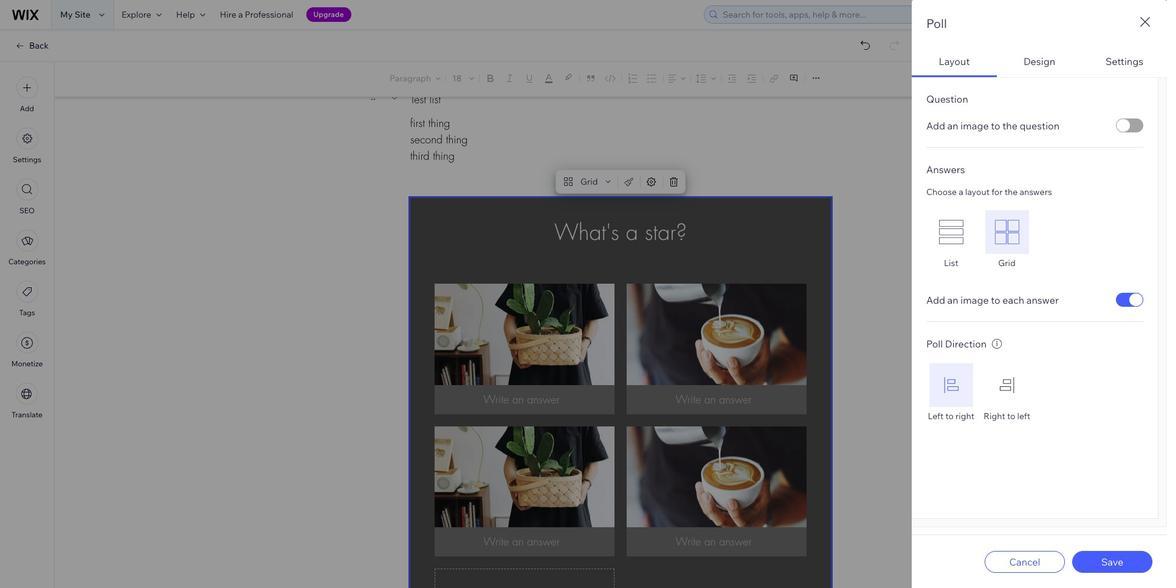 Task type: vqa. For each thing, say whether or not it's contained in the screenshot.
the right doing?
no



Task type: describe. For each thing, give the bounding box(es) containing it.
layout
[[939, 55, 970, 67]]

help
[[176, 9, 195, 20]]

design
[[1024, 55, 1055, 67]]

list
[[430, 92, 441, 106]]

my site
[[60, 9, 91, 20]]

layout button
[[912, 47, 997, 77]]

categories button
[[8, 230, 46, 266]]

question
[[926, 93, 968, 105]]

right to left
[[984, 411, 1030, 422]]

direction
[[945, 338, 987, 350]]

save button
[[1072, 551, 1153, 573]]

back button
[[15, 40, 49, 51]]

1 vertical spatial thing
[[446, 133, 468, 147]]

1 vertical spatial settings button
[[13, 128, 41, 164]]

a for layout
[[959, 187, 963, 198]]

2 vertical spatial thing
[[433, 149, 455, 163]]

design button
[[997, 47, 1082, 77]]

a for professional
[[238, 9, 243, 20]]

answer
[[1027, 294, 1059, 306]]

for
[[992, 187, 1003, 198]]

my
[[60, 9, 73, 20]]

the for for
[[1005, 187, 1018, 198]]

layout tab panel
[[912, 77, 1167, 528]]

poll for poll
[[926, 16, 947, 31]]

Search for tools, apps, help & more... field
[[719, 6, 1000, 23]]

grid inside "button"
[[581, 176, 598, 187]]

hire a professional link
[[213, 0, 301, 29]]

add for add
[[20, 104, 34, 113]]

add an image to each answer
[[926, 294, 1059, 306]]

settings inside menu
[[13, 155, 41, 164]]

add for add an image to the question
[[926, 119, 945, 132]]

each
[[1003, 294, 1024, 306]]

add an image to the question
[[926, 119, 1060, 132]]

notes button
[[1094, 71, 1144, 88]]

add an image to each answer button
[[926, 294, 1059, 306]]

to left the question
[[991, 119, 1000, 132]]

hire a professional
[[220, 9, 293, 20]]

paragraph
[[390, 73, 431, 84]]

hire
[[220, 9, 236, 20]]

cancel
[[1009, 556, 1040, 568]]

left
[[928, 411, 944, 422]]

site
[[75, 9, 91, 20]]

0 vertical spatial thing
[[428, 116, 450, 130]]

right
[[984, 411, 1005, 422]]

notes
[[1116, 74, 1140, 85]]

layout
[[965, 187, 990, 198]]

an for add an image to each answer
[[948, 294, 959, 306]]

paragraph button
[[387, 70, 443, 87]]

grid button
[[559, 173, 615, 190]]

to left the each in the right of the page
[[991, 294, 1000, 306]]

poll for poll direction
[[926, 338, 943, 350]]

add an image to the question button
[[926, 119, 1060, 132]]

tags button
[[16, 281, 38, 317]]

to left left
[[1007, 411, 1015, 422]]



Task type: locate. For each thing, give the bounding box(es) containing it.
tags
[[19, 308, 35, 317]]

1 vertical spatial poll
[[926, 338, 943, 350]]

add button
[[16, 77, 38, 113]]

0 vertical spatial grid
[[581, 176, 598, 187]]

image for the
[[961, 119, 989, 132]]

add for add an image to each answer
[[926, 294, 945, 306]]

image down question in the right of the page
[[961, 119, 989, 132]]

0 horizontal spatial a
[[238, 9, 243, 20]]

choose a layout for the answers
[[926, 187, 1052, 198]]

2 poll from the top
[[926, 338, 943, 350]]

2 list box from the top
[[926, 364, 1144, 422]]

1 horizontal spatial settings
[[1106, 55, 1144, 67]]

help button
[[169, 0, 213, 29]]

second
[[410, 133, 443, 147]]

the right for
[[1005, 187, 1018, 198]]

the
[[1003, 119, 1018, 132], [1005, 187, 1018, 198]]

choose
[[926, 187, 957, 198]]

categories
[[8, 257, 46, 266]]

1 vertical spatial an
[[948, 294, 959, 306]]

translate button
[[12, 383, 43, 419]]

tab list containing layout
[[912, 47, 1167, 528]]

upgrade
[[313, 10, 344, 19]]

1 list box from the top
[[926, 210, 1144, 269]]

0 vertical spatial list box
[[926, 210, 1144, 269]]

2 vertical spatial add
[[926, 294, 945, 306]]

settings up notes
[[1106, 55, 1144, 67]]

2 an from the top
[[948, 294, 959, 306]]

first thing second thing third thing
[[410, 116, 468, 163]]

1 an from the top
[[948, 119, 959, 132]]

thing up second
[[428, 116, 450, 130]]

add inside button
[[20, 104, 34, 113]]

an for add an image to the question
[[948, 119, 959, 132]]

1 vertical spatial list box
[[926, 364, 1144, 422]]

1 horizontal spatial settings button
[[1082, 47, 1167, 77]]

seo button
[[16, 179, 38, 215]]

settings up seo button
[[13, 155, 41, 164]]

an down question in the right of the page
[[948, 119, 959, 132]]

1 vertical spatial a
[[959, 187, 963, 198]]

list box containing left to right
[[926, 364, 1144, 422]]

poll
[[926, 16, 947, 31], [926, 338, 943, 350]]

monetize button
[[11, 332, 43, 368]]

answers
[[1020, 187, 1052, 198]]

0 horizontal spatial grid
[[581, 176, 598, 187]]

a inside tab panel
[[959, 187, 963, 198]]

an
[[948, 119, 959, 132], [948, 294, 959, 306]]

list
[[944, 258, 959, 269]]

image for each
[[961, 294, 989, 306]]

test list
[[410, 92, 441, 106]]

2 image from the top
[[961, 294, 989, 306]]

1 vertical spatial add
[[926, 119, 945, 132]]

1 vertical spatial the
[[1005, 187, 1018, 198]]

0 vertical spatial the
[[1003, 119, 1018, 132]]

upgrade button
[[306, 7, 351, 22]]

0 vertical spatial a
[[238, 9, 243, 20]]

to right left
[[946, 411, 954, 422]]

1 poll from the top
[[926, 16, 947, 31]]

list box
[[926, 210, 1144, 269], [926, 364, 1144, 422]]

1 horizontal spatial grid
[[998, 258, 1016, 269]]

1 vertical spatial settings
[[13, 155, 41, 164]]

list box containing list
[[926, 210, 1144, 269]]

a left layout
[[959, 187, 963, 198]]

0 vertical spatial settings
[[1106, 55, 1144, 67]]

monetize
[[11, 359, 43, 368]]

grid
[[581, 176, 598, 187], [998, 258, 1016, 269]]

grid inside list box
[[998, 258, 1016, 269]]

third
[[410, 149, 430, 163]]

1 horizontal spatial a
[[959, 187, 963, 198]]

settings
[[1106, 55, 1144, 67], [13, 155, 41, 164]]

to
[[991, 119, 1000, 132], [991, 294, 1000, 306], [946, 411, 954, 422], [1007, 411, 1015, 422]]

cancel button
[[985, 551, 1065, 573]]

0 vertical spatial poll
[[926, 16, 947, 31]]

1 vertical spatial grid
[[998, 258, 1016, 269]]

0 horizontal spatial settings button
[[13, 128, 41, 164]]

right
[[956, 411, 975, 422]]

0 vertical spatial an
[[948, 119, 959, 132]]

translate
[[12, 410, 43, 419]]

settings button
[[1082, 47, 1167, 77], [13, 128, 41, 164]]

left
[[1017, 411, 1030, 422]]

thing right third
[[433, 149, 455, 163]]

left to right
[[928, 411, 975, 422]]

back
[[29, 40, 49, 51]]

menu
[[0, 69, 54, 427]]

1 vertical spatial image
[[961, 294, 989, 306]]

test
[[410, 92, 426, 106]]

poll inside layout tab panel
[[926, 338, 943, 350]]

the for to
[[1003, 119, 1018, 132]]

thing right second
[[446, 133, 468, 147]]

explore
[[122, 9, 151, 20]]

0 vertical spatial settings button
[[1082, 47, 1167, 77]]

a
[[238, 9, 243, 20], [959, 187, 963, 198]]

poll direction
[[926, 338, 987, 350]]

question
[[1020, 119, 1060, 132]]

save
[[1101, 556, 1124, 568]]

tab list
[[912, 47, 1167, 528]]

add
[[20, 104, 34, 113], [926, 119, 945, 132], [926, 294, 945, 306]]

thing
[[428, 116, 450, 130], [446, 133, 468, 147], [433, 149, 455, 163]]

a right hire
[[238, 9, 243, 20]]

first
[[410, 116, 425, 130]]

1 image from the top
[[961, 119, 989, 132]]

an down list
[[948, 294, 959, 306]]

0 horizontal spatial settings
[[13, 155, 41, 164]]

answers
[[926, 164, 965, 176]]

0 vertical spatial image
[[961, 119, 989, 132]]

0 vertical spatial add
[[20, 104, 34, 113]]

image left the each in the right of the page
[[961, 294, 989, 306]]

poll up layout
[[926, 16, 947, 31]]

image
[[961, 119, 989, 132], [961, 294, 989, 306]]

professional
[[245, 9, 293, 20]]

the left the question
[[1003, 119, 1018, 132]]

seo
[[19, 206, 35, 215]]

menu containing add
[[0, 69, 54, 427]]

poll left direction
[[926, 338, 943, 350]]



